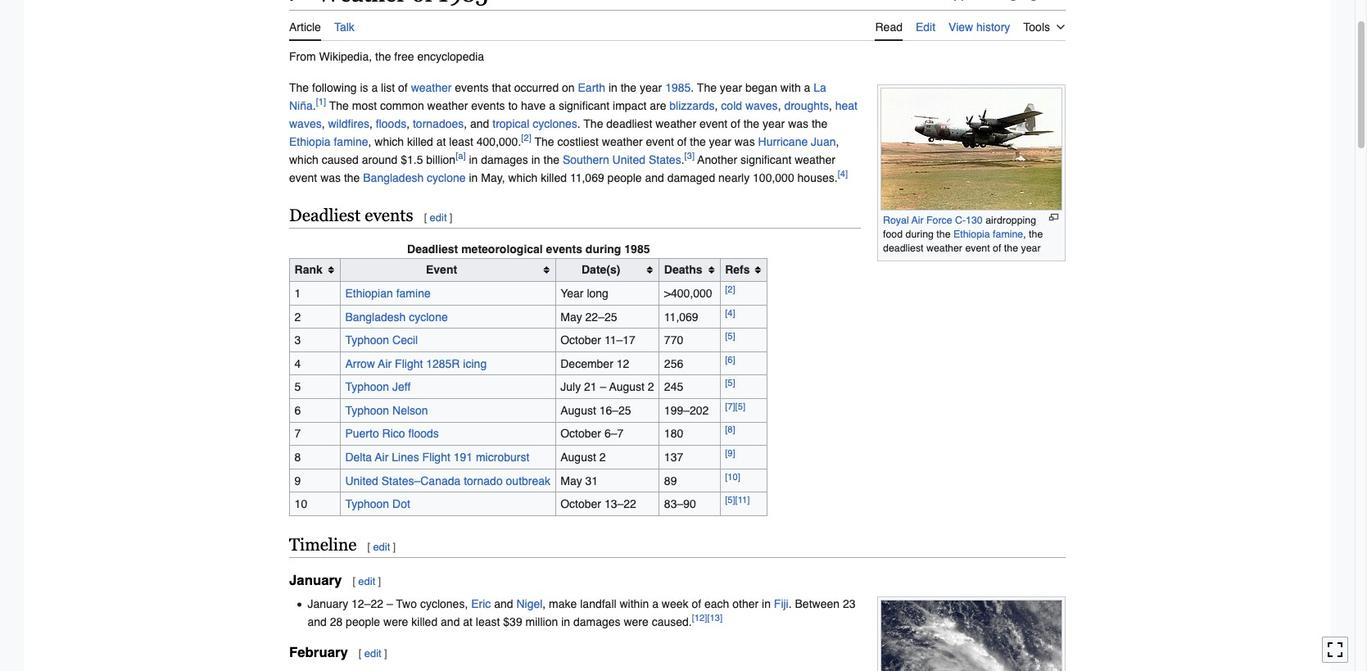 Task type: vqa. For each thing, say whether or not it's contained in the screenshot.
The Wp:Hd
no



Task type: locate. For each thing, give the bounding box(es) containing it.
1 vertical spatial bangladesh
[[345, 310, 406, 323]]

1 vertical spatial cyclone
[[409, 310, 448, 323]]

. up the damaged
[[681, 153, 685, 166]]

deadliest
[[289, 205, 361, 225], [407, 242, 458, 255]]

are
[[650, 99, 667, 112]]

2 down '1'
[[295, 310, 301, 323]]

year up cold
[[720, 81, 742, 94]]

juan
[[811, 135, 836, 148]]

[ for deadliest events
[[424, 211, 427, 223]]

0 vertical spatial august
[[609, 380, 645, 394]]

. up costliest
[[578, 117, 581, 130]]

2 were from the left
[[624, 615, 649, 628]]

1 october from the top
[[561, 334, 602, 347]]

air right royal
[[912, 214, 924, 226]]

august down july
[[561, 404, 596, 417]]

1 vertical spatial damages
[[574, 615, 621, 628]]

arrow
[[345, 357, 375, 370]]

1 horizontal spatial which
[[375, 135, 404, 148]]

and left 28
[[308, 615, 327, 628]]

two
[[396, 597, 417, 610]]

floods down nelson
[[408, 427, 439, 440]]

the inside . [1] the most common weather events to have a significant impact are blizzards , cold waves , droughts ,
[[329, 99, 349, 112]]

killed down two
[[412, 615, 438, 628]]

deaths
[[664, 263, 703, 276]]

cyclone inside bangladesh cyclone in may, which killed 11,069 people and damaged nearly 100,000 houses. [4]
[[427, 171, 466, 184]]

2 vertical spatial famine
[[396, 287, 431, 300]]

damages down landfall
[[574, 615, 621, 628]]

1 vertical spatial ethiopia famine link
[[954, 228, 1024, 240]]

[ down typhoon dot link
[[368, 541, 371, 553]]

famine for ethiopian famine
[[396, 287, 431, 300]]

1 vertical spatial was
[[735, 135, 755, 148]]

0 vertical spatial january
[[289, 572, 342, 588]]

of down the 'ethiopia famine'
[[993, 242, 1002, 254]]

cecil
[[393, 334, 418, 347]]

arrow air flight 1285r icing link
[[345, 357, 487, 370]]

the down , wildfires , floods , tornadoes , and tropical cyclones . the deadliest weather event of the year was the ethiopia famine , which killed at least 400,000. [2] the costliest weather event of the year was hurricane juan
[[544, 153, 560, 166]]

. left between
[[789, 597, 792, 610]]

0 vertical spatial bangladesh
[[363, 171, 424, 184]]

83–90
[[664, 498, 696, 511]]

1 vertical spatial 1985
[[625, 242, 650, 255]]

typhoon dot link
[[345, 498, 410, 511]]

in
[[609, 81, 618, 94], [469, 153, 478, 166], [532, 153, 541, 166], [469, 171, 478, 184], [762, 597, 771, 610], [561, 615, 570, 628]]

1 vertical spatial famine
[[993, 228, 1024, 240]]

[4] down refs
[[725, 307, 736, 319]]

. inside . between 23 and 28 people were killed and at least $39 million in damages were caused.
[[789, 597, 792, 610]]

in left may, on the left of page
[[469, 171, 478, 184]]

october up december
[[561, 334, 602, 347]]

the down caused
[[344, 171, 360, 184]]

0 vertical spatial october
[[561, 334, 602, 347]]

people down the 12–22 at the left of the page
[[346, 615, 380, 628]]

tornadoes link
[[413, 117, 464, 130]]

floods down common
[[376, 117, 407, 130]]

may
[[561, 310, 582, 323], [561, 474, 582, 487]]

a left la
[[804, 81, 811, 94]]

0 vertical spatial at
[[437, 135, 446, 148]]

[2] link
[[521, 132, 532, 143], [725, 284, 736, 295]]

1 horizontal spatial significant
[[741, 153, 792, 166]]

1 vertical spatial october
[[561, 427, 602, 440]]

2 vertical spatial october
[[561, 498, 602, 511]]

weather inside . [1] the most common weather events to have a significant impact are blizzards , cold waves , droughts ,
[[427, 99, 468, 112]]

year
[[640, 81, 662, 94], [720, 81, 742, 94], [763, 117, 785, 130], [709, 135, 732, 148], [1021, 242, 1041, 254]]

1 vertical spatial january
[[308, 597, 348, 610]]

events up date(s)
[[546, 242, 583, 255]]

23
[[843, 597, 856, 610]]

1985 link
[[666, 81, 691, 94]]

[11] link
[[736, 495, 750, 506]]

air
[[912, 214, 924, 226], [378, 357, 392, 370], [375, 451, 389, 464]]

1 vertical spatial 11,069
[[664, 310, 699, 323]]

2 vertical spatial air
[[375, 451, 389, 464]]

100,000
[[753, 171, 795, 184]]

may for may 22–25
[[561, 310, 582, 323]]

was down caused
[[321, 171, 341, 184]]

airdropping food during the
[[883, 214, 1037, 240]]

0 horizontal spatial [4] link
[[725, 307, 736, 319]]

0 horizontal spatial was
[[321, 171, 341, 184]]

typhoon jeff
[[345, 380, 411, 394]]

[ for february
[[359, 647, 362, 660]]

timeline
[[289, 535, 357, 555]]

c-130 link
[[955, 214, 983, 226]]

2 horizontal spatial famine
[[993, 228, 1024, 240]]

the
[[375, 50, 391, 63], [621, 81, 637, 94], [744, 117, 760, 130], [812, 117, 828, 130], [690, 135, 706, 148], [544, 153, 560, 166], [344, 171, 360, 184], [937, 228, 951, 240], [1029, 228, 1043, 240], [1005, 242, 1019, 254]]

nearly
[[719, 171, 750, 184]]

least inside . between 23 and 28 people were killed and at least $39 million in damages were caused.
[[476, 615, 500, 628]]

, down "with"
[[778, 99, 781, 112]]

edit link up event
[[430, 211, 447, 223]]

[12] link
[[692, 612, 707, 624]]

] down dot
[[393, 541, 396, 553]]

events down around
[[365, 205, 414, 225]]

0 vertical spatial [4]
[[838, 168, 848, 179]]

in right earth link
[[609, 81, 618, 94]]

1 horizontal spatial deadliest
[[883, 242, 924, 254]]

1 vertical spatial –
[[387, 597, 393, 610]]

0 vertical spatial 11,069
[[570, 171, 605, 184]]

edit link
[[916, 10, 936, 39]]

[7] link
[[725, 401, 736, 412]]

edit link down typhoon dot link
[[373, 541, 390, 553]]

0 vertical spatial united
[[613, 153, 646, 166]]

ethiopia famine link up caused
[[289, 135, 368, 148]]

a down 'the following is a list of weather events that occurred on earth in the year 1985 . the year began with a'
[[549, 99, 556, 112]]

22–25
[[586, 310, 617, 323]]

1 horizontal spatial 1985
[[666, 81, 691, 94]]

typhoon for typhoon cecil
[[345, 334, 389, 347]]

puerto rico floods link
[[345, 427, 439, 440]]

heat
[[836, 99, 858, 112]]

2 vertical spatial august
[[561, 451, 596, 464]]

bangladesh for bangladesh cyclone
[[345, 310, 406, 323]]

2 typhoon from the top
[[345, 380, 389, 394]]

16–25
[[600, 404, 631, 417]]

event up deadliest events
[[289, 171, 317, 184]]

1 vertical spatial may
[[561, 474, 582, 487]]

august for august 16–25
[[561, 404, 596, 417]]

1 vertical spatial 2
[[648, 380, 654, 394]]

air for royal
[[912, 214, 924, 226]]

[ edit ] down typhoon dot link
[[368, 541, 396, 553]]

august down 12
[[609, 380, 645, 394]]

cyclone down 'billion'
[[427, 171, 466, 184]]

[2] link down the tropical cyclones link
[[521, 132, 532, 143]]

[4] inside bangladesh cyclone in may, which killed 11,069 people and damaged nearly 100,000 houses. [4]
[[838, 168, 848, 179]]

view history link
[[949, 10, 1011, 39]]

ethiopian famine link
[[345, 287, 431, 300]]

ethiopian
[[345, 287, 393, 300]]

0 vertical spatial ethiopia
[[289, 135, 331, 148]]

4
[[295, 357, 301, 370]]

3 october from the top
[[561, 498, 602, 511]]

may down year
[[561, 310, 582, 323]]

2 may from the top
[[561, 474, 582, 487]]

october 6–7
[[561, 427, 624, 440]]

1 horizontal spatial [2] link
[[725, 284, 736, 295]]

[4]
[[838, 168, 848, 179], [725, 307, 736, 319]]

october up august 2
[[561, 427, 602, 440]]

0 vertical spatial floods
[[376, 117, 407, 130]]

1 vertical spatial at
[[463, 615, 473, 628]]

1 vertical spatial people
[[346, 615, 380, 628]]

1 vertical spatial deadliest
[[407, 242, 458, 255]]

flight
[[395, 357, 423, 370], [422, 451, 451, 464]]

. inside [a] in damages in the southern united states . [3]
[[681, 153, 685, 166]]

0 vertical spatial least
[[449, 135, 474, 148]]

killed inside , wildfires , floods , tornadoes , and tropical cyclones . the deadliest weather event of the year was the ethiopia famine , which killed at least 400,000. [2] the costliest weather event of the year was hurricane juan
[[407, 135, 433, 148]]

[ up the 12–22 at the left of the page
[[353, 575, 356, 587]]

hurricane juan link
[[758, 135, 836, 148]]

1 vertical spatial august
[[561, 404, 596, 417]]

significant inside another significant weather event was the
[[741, 153, 792, 166]]

weather inside another significant weather event was the
[[795, 153, 836, 166]]

with
[[781, 81, 801, 94]]

in down the tropical cyclones link
[[532, 153, 541, 166]]

of down cold
[[731, 117, 741, 130]]

the inside [a] in damages in the southern united states . [3]
[[544, 153, 560, 166]]

august 2
[[561, 451, 606, 464]]

edit down the 12–22 at the left of the page
[[364, 647, 382, 660]]

0 horizontal spatial united
[[345, 474, 378, 487]]

famine down airdropping
[[993, 228, 1024, 240]]

2 october from the top
[[561, 427, 602, 440]]

1 horizontal spatial people
[[608, 171, 642, 184]]

11,069 down southern
[[570, 171, 605, 184]]

130
[[966, 214, 983, 226]]

killed inside bangladesh cyclone in may, which killed 11,069 people and damaged nearly 100,000 houses. [4]
[[541, 171, 567, 184]]

the up costliest
[[584, 117, 603, 130]]

was up another
[[735, 135, 755, 148]]

1 vertical spatial floods
[[408, 427, 439, 440]]

at inside , wildfires , floods , tornadoes , and tropical cyclones . the deadliest weather event of the year was the ethiopia famine , which killed at least 400,000. [2] the costliest weather event of the year was hurricane juan
[[437, 135, 446, 148]]

typhoon down "arrow"
[[345, 380, 389, 394]]

year down airdropping
[[1021, 242, 1041, 254]]

delta air lines flight 191 microburst
[[345, 451, 530, 464]]

and inside , wildfires , floods , tornadoes , and tropical cyclones . the deadliest weather event of the year was the ethiopia famine , which killed at least 400,000. [2] the costliest weather event of the year was hurricane juan
[[470, 117, 490, 130]]

bangladesh inside bangladesh cyclone in may, which killed 11,069 people and damaged nearly 100,000 houses. [4]
[[363, 171, 424, 184]]

0 horizontal spatial floods
[[376, 117, 407, 130]]

the up juan
[[812, 117, 828, 130]]

in down make
[[561, 615, 570, 628]]

0 horizontal spatial 11,069
[[570, 171, 605, 184]]

united inside [a] in damages in the southern united states . [3]
[[613, 153, 646, 166]]

language progressive image
[[947, 0, 963, 2]]

damages inside . between 23 and 28 people were killed and at least $39 million in damages were caused.
[[574, 615, 621, 628]]

outbreak
[[506, 474, 551, 487]]

another
[[698, 153, 738, 166]]

airdropping
[[986, 214, 1037, 226]]

0 horizontal spatial [2] link
[[521, 132, 532, 143]]

1 horizontal spatial waves
[[746, 99, 778, 112]]

0 horizontal spatial 2
[[295, 310, 301, 323]]

bangladesh cyclone link down the ethiopian famine
[[345, 310, 448, 323]]

july
[[561, 380, 581, 394]]

october 11–17
[[561, 334, 636, 347]]

1 horizontal spatial 2
[[600, 451, 606, 464]]

people inside bangladesh cyclone in may, which killed 11,069 people and damaged nearly 100,000 houses. [4]
[[608, 171, 642, 184]]

week
[[662, 597, 689, 610]]

bangladesh down around
[[363, 171, 424, 184]]

[5] link up [6]
[[725, 331, 736, 342]]

[ right february
[[359, 647, 362, 660]]

ethiopian famine
[[345, 287, 431, 300]]

and inside bangladesh cyclone in may, which killed 11,069 people and damaged nearly 100,000 houses. [4]
[[645, 171, 664, 184]]

1 horizontal spatial famine
[[396, 287, 431, 300]]

during down royal air force link
[[906, 228, 934, 240]]

. inside , wildfires , floods , tornadoes , and tropical cyclones . the deadliest weather event of the year was the ethiopia famine , which killed at least 400,000. [2] the costliest weather event of the year was hurricane juan
[[578, 117, 581, 130]]

were
[[384, 615, 408, 628], [624, 615, 649, 628]]

[ edit ] down the 12–22 at the left of the page
[[359, 647, 387, 660]]

in inside . between 23 and 28 people were killed and at least $39 million in damages were caused.
[[561, 615, 570, 628]]

on
[[562, 81, 575, 94]]

0 vertical spatial killed
[[407, 135, 433, 148]]

1 horizontal spatial during
[[906, 228, 934, 240]]

united up bangladesh cyclone in may, which killed 11,069 people and damaged nearly 100,000 houses. [4]
[[613, 153, 646, 166]]

deadliest down impact
[[607, 117, 653, 130]]

[8] link
[[725, 424, 736, 436]]

[5] down [10]
[[725, 495, 736, 506]]

edit link for deadliest events
[[430, 211, 447, 223]]

256
[[664, 357, 684, 370]]

typhoon for typhoon nelson
[[345, 404, 389, 417]]

[a] link
[[456, 150, 466, 161]]

0 horizontal spatial significant
[[559, 99, 610, 112]]

october for october 13–22
[[561, 498, 602, 511]]

c-
[[955, 214, 966, 226]]

significant up "100,000"
[[741, 153, 792, 166]]

1 vertical spatial significant
[[741, 153, 792, 166]]

1 vertical spatial [2] link
[[725, 284, 736, 295]]

770
[[664, 334, 684, 347]]

[13] link
[[707, 612, 723, 624]]

other
[[733, 597, 759, 610]]

0 vertical spatial may
[[561, 310, 582, 323]]

0 vertical spatial deadliest
[[607, 117, 653, 130]]

1 vertical spatial killed
[[541, 171, 567, 184]]

0 horizontal spatial damages
[[481, 153, 528, 166]]

2 left 245 at bottom left
[[648, 380, 654, 394]]

, left heat
[[829, 99, 832, 112]]

0 vertical spatial was
[[788, 117, 809, 130]]

bangladesh cyclone in may, which killed 11,069 people and damaged nearly 100,000 houses. [4]
[[363, 168, 848, 184]]

0 horizontal spatial at
[[437, 135, 446, 148]]

killed inside . between 23 and 28 people were killed and at least $39 million in damages were caused.
[[412, 615, 438, 628]]

[2] inside , wildfires , floods , tornadoes , and tropical cyclones . the deadliest weather event of the year was the ethiopia famine , which killed at least 400,000. [2] the costliest weather event of the year was hurricane juan
[[521, 132, 532, 143]]

1 vertical spatial [4] link
[[725, 307, 736, 319]]

at inside . between 23 and 28 people were killed and at least $39 million in damages were caused.
[[463, 615, 473, 628]]

deadliest for deadliest meteorological events during 1985
[[407, 242, 458, 255]]

1 horizontal spatial damages
[[574, 615, 621, 628]]

february
[[289, 644, 348, 661]]

0 vertical spatial which
[[375, 135, 404, 148]]

, down airdropping
[[1024, 228, 1026, 240]]

august 16–25
[[561, 404, 631, 417]]

edit link for january
[[358, 575, 376, 587]]

[ edit ] up the 12–22 at the left of the page
[[353, 575, 381, 587]]

famine for ethiopia famine
[[993, 228, 1024, 240]]

in inside bangladesh cyclone in may, which killed 11,069 people and damaged nearly 100,000 houses. [4]
[[469, 171, 478, 184]]

1 horizontal spatial at
[[463, 615, 473, 628]]

events
[[455, 81, 489, 94], [471, 99, 505, 112], [365, 205, 414, 225], [546, 242, 583, 255]]

2 horizontal spatial which
[[508, 171, 538, 184]]

august up may 31
[[561, 451, 596, 464]]

bangladesh cyclone link down $1.5
[[363, 171, 466, 184]]

killed
[[407, 135, 433, 148], [541, 171, 567, 184], [412, 615, 438, 628]]

0 horizontal spatial deadliest
[[607, 117, 653, 130]]

4 typhoon from the top
[[345, 498, 389, 511]]

0 horizontal spatial [4]
[[725, 307, 736, 319]]

waves down niña
[[289, 117, 322, 130]]

] for timeline
[[393, 541, 396, 553]]

]
[[450, 211, 453, 223], [393, 541, 396, 553], [378, 575, 381, 587], [384, 647, 387, 660]]

october for october 6–7
[[561, 427, 602, 440]]

droughts link
[[785, 99, 829, 112]]

air down typhoon cecil link
[[378, 357, 392, 370]]

7
[[295, 427, 301, 440]]

3 typhoon from the top
[[345, 404, 389, 417]]

0 vertical spatial significant
[[559, 99, 610, 112]]

[ for timeline
[[368, 541, 371, 553]]

may,
[[481, 171, 505, 184]]

year inside , the deadliest weather event of the year
[[1021, 242, 1041, 254]]

1 horizontal spatial ethiopia famine link
[[954, 228, 1024, 240]]

, down heat
[[836, 135, 839, 148]]

0 horizontal spatial which
[[289, 153, 319, 166]]

which right may, on the left of page
[[508, 171, 538, 184]]

,
[[715, 99, 718, 112], [778, 99, 781, 112], [829, 99, 832, 112], [322, 117, 325, 130], [370, 117, 373, 130], [407, 117, 410, 130], [464, 117, 467, 130], [368, 135, 372, 148], [836, 135, 839, 148], [1024, 228, 1026, 240], [543, 597, 546, 610]]

january up 28
[[308, 597, 348, 610]]

8
[[295, 451, 301, 464]]

0 vertical spatial waves
[[746, 99, 778, 112]]

0 horizontal spatial were
[[384, 615, 408, 628]]

list
[[381, 81, 395, 94]]

0 horizontal spatial –
[[387, 597, 393, 610]]

the down the 'ethiopia famine'
[[1005, 242, 1019, 254]]

0 horizontal spatial [2]
[[521, 132, 532, 143]]

famine inside , wildfires , floods , tornadoes , and tropical cyclones . the deadliest weather event of the year was the ethiopia famine , which killed at least 400,000. [2] the costliest weather event of the year was hurricane juan
[[334, 135, 368, 148]]

0 vertical spatial ethiopia famine link
[[289, 135, 368, 148]]

nelson
[[393, 404, 428, 417]]

>400,000
[[664, 287, 713, 300]]

0 vertical spatial [2] link
[[521, 132, 532, 143]]

0 horizontal spatial during
[[586, 242, 621, 255]]

may for may 31
[[561, 474, 582, 487]]

typhoon cecil link
[[345, 334, 418, 347]]

killed down [a] in damages in the southern united states . [3]
[[541, 171, 567, 184]]

weather up tornadoes
[[427, 99, 468, 112]]

2 horizontal spatial was
[[788, 117, 809, 130]]

2 vertical spatial was
[[321, 171, 341, 184]]

puerto
[[345, 427, 379, 440]]

1 horizontal spatial [2]
[[725, 284, 736, 295]]

bangladesh up typhoon cecil link
[[345, 310, 406, 323]]

[ edit ] for january
[[353, 575, 381, 587]]

edit for timeline
[[373, 541, 390, 553]]

1 horizontal spatial –
[[600, 380, 607, 394]]

0 horizontal spatial least
[[449, 135, 474, 148]]

weather down blizzards "link"
[[656, 117, 697, 130]]

august
[[609, 380, 645, 394], [561, 404, 596, 417], [561, 451, 596, 464]]

[2] down the tropical cyclones link
[[521, 132, 532, 143]]

0 horizontal spatial ethiopia
[[289, 135, 331, 148]]

0 horizontal spatial famine
[[334, 135, 368, 148]]

and down cyclones,
[[441, 615, 460, 628]]

long
[[587, 287, 609, 300]]

impact
[[613, 99, 647, 112]]

0 vertical spatial air
[[912, 214, 924, 226]]

0 vertical spatial cyclone
[[427, 171, 466, 184]]

1 vertical spatial during
[[586, 242, 621, 255]]

1 horizontal spatial [4] link
[[838, 168, 848, 179]]

ethiopia down 130
[[954, 228, 990, 240]]

deadliest up the rank
[[289, 205, 361, 225]]

1 may from the top
[[561, 310, 582, 323]]

events down that
[[471, 99, 505, 112]]

, the deadliest weather event of the year
[[883, 228, 1043, 254]]

1 typhoon from the top
[[345, 334, 389, 347]]

0 horizontal spatial people
[[346, 615, 380, 628]]

1 vertical spatial [4]
[[725, 307, 736, 319]]

meteorological
[[461, 242, 543, 255]]

view
[[949, 20, 974, 33]]

ethiopia famine link down 130
[[954, 228, 1024, 240]]

icing
[[463, 357, 487, 370]]

edit link for february
[[364, 647, 382, 660]]

[9] link
[[725, 448, 736, 459]]

heat waves
[[289, 99, 858, 130]]

flight up united states–canada tornado outbreak
[[422, 451, 451, 464]]

[2] down refs
[[725, 284, 736, 295]]

] for deadliest events
[[450, 211, 453, 223]]

were down within
[[624, 615, 649, 628]]

[ up event
[[424, 211, 427, 223]]

read
[[876, 20, 903, 33]]

cyclone for bangladesh cyclone in may, which killed 11,069 people and damaged nearly 100,000 houses. [4]
[[427, 171, 466, 184]]

began
[[746, 81, 778, 94]]



Task type: describe. For each thing, give the bounding box(es) containing it.
, down most at the top of page
[[370, 117, 373, 130]]

ethiopia famine
[[954, 228, 1024, 240]]

air for arrow
[[378, 357, 392, 370]]

] for february
[[384, 647, 387, 660]]

january for january
[[289, 572, 342, 588]]

– for august
[[600, 380, 607, 394]]

, left cold
[[715, 99, 718, 112]]

, down common
[[407, 117, 410, 130]]

earth link
[[578, 81, 606, 94]]

may 22–25
[[561, 310, 617, 323]]

wikipedia,
[[319, 50, 372, 63]]

[ for january
[[353, 575, 356, 587]]

[5] link up [8] link
[[736, 401, 746, 412]]

180
[[664, 427, 684, 440]]

[5] link down [10]
[[725, 495, 736, 506]]

, inside , which caused around $1.5 billion
[[836, 135, 839, 148]]

3
[[295, 334, 301, 347]]

0 horizontal spatial ethiopia famine link
[[289, 135, 368, 148]]

typhoon for typhoon jeff
[[345, 380, 389, 394]]

another significant weather event was the
[[289, 153, 836, 184]]

of up [12]
[[692, 597, 702, 610]]

article link
[[289, 10, 321, 41]]

[ edit ] for timeline
[[368, 541, 396, 553]]

december
[[561, 357, 614, 370]]

[a] in damages in the southern united states . [3]
[[456, 150, 695, 166]]

cold waves link
[[721, 99, 778, 112]]

0 horizontal spatial 1985
[[625, 242, 650, 255]]

, which caused around $1.5 billion
[[289, 135, 839, 166]]

[5] up [6]
[[725, 331, 736, 342]]

wildfires link
[[328, 117, 370, 130]]

most
[[352, 99, 377, 112]]

[6]
[[725, 354, 736, 365]]

tornadoes
[[413, 117, 464, 130]]

[9]
[[725, 448, 736, 459]]

event up states
[[646, 135, 674, 148]]

2 vertical spatial 2
[[600, 451, 606, 464]]

cyclones
[[533, 117, 578, 130]]

which inside , wildfires , floods , tornadoes , and tropical cyclones . the deadliest weather event of the year was the ethiopia famine , which killed at least 400,000. [2] the costliest weather event of the year was hurricane juan
[[375, 135, 404, 148]]

events inside . [1] the most common weather events to have a significant impact are blizzards , cold waves , droughts ,
[[471, 99, 505, 112]]

southern
[[563, 153, 609, 166]]

[7]
[[725, 401, 736, 412]]

deadliest events
[[289, 205, 414, 225]]

a inside . [1] the most common weather events to have a significant impact are blizzards , cold waves , droughts ,
[[549, 99, 556, 112]]

1 horizontal spatial 11,069
[[664, 310, 699, 323]]

air for delta
[[375, 451, 389, 464]]

significant inside . [1] the most common weather events to have a significant impact are blizzards , cold waves , droughts ,
[[559, 99, 610, 112]]

, up million
[[543, 597, 546, 610]]

deadliest for deadliest events
[[289, 205, 361, 225]]

common
[[380, 99, 424, 112]]

make
[[549, 597, 577, 610]]

october 13–22
[[561, 498, 637, 511]]

[10]
[[725, 471, 741, 483]]

of inside , the deadliest weather event of the year
[[993, 242, 1002, 254]]

the inside airdropping food during the
[[937, 228, 951, 240]]

1 vertical spatial united
[[345, 474, 378, 487]]

la niña
[[289, 81, 827, 112]]

between
[[795, 597, 840, 610]]

damages inside [a] in damages in the southern united states . [3]
[[481, 153, 528, 166]]

, up [a] "link"
[[464, 117, 467, 130]]

1 vertical spatial flight
[[422, 451, 451, 464]]

united states–canada tornado outbreak
[[345, 474, 551, 487]]

december 12
[[561, 357, 630, 370]]

deadliest inside , the deadliest weather event of the year
[[883, 242, 924, 254]]

each
[[705, 597, 730, 610]]

events left that
[[455, 81, 489, 94]]

year up are
[[640, 81, 662, 94]]

august for august 2
[[561, 451, 596, 464]]

least inside , wildfires , floods , tornadoes , and tropical cyclones . the deadliest weather event of the year was the ethiopia famine , which killed at least 400,000. [2] the costliest weather event of the year was hurricane juan
[[449, 135, 474, 148]]

tropical
[[493, 117, 530, 130]]

in left the "fiji"
[[762, 597, 771, 610]]

and up $39 at the left
[[494, 597, 513, 610]]

event inside another significant weather event was the
[[289, 171, 317, 184]]

waves inside . [1] the most common weather events to have a significant impact are blizzards , cold waves , droughts ,
[[746, 99, 778, 112]]

1 were from the left
[[384, 615, 408, 628]]

a left the week
[[652, 597, 659, 610]]

. up blizzards "link"
[[691, 81, 694, 94]]

refs
[[725, 263, 750, 276]]

weather up "southern united states" link
[[602, 135, 643, 148]]

2 horizontal spatial 2
[[648, 380, 654, 394]]

11,069 inside bangladesh cyclone in may, which killed 11,069 people and damaged nearly 100,000 houses. [4]
[[570, 171, 605, 184]]

la niña link
[[289, 81, 827, 112]]

edit for january
[[358, 575, 376, 587]]

during inside airdropping food during the
[[906, 228, 934, 240]]

[5] up [8] link
[[736, 401, 746, 412]]

the left free
[[375, 50, 391, 63]]

bangladesh for bangladesh cyclone in may, which killed 11,069 people and damaged nearly 100,000 houses. [4]
[[363, 171, 424, 184]]

191
[[454, 451, 473, 464]]

0 vertical spatial bangladesh cyclone link
[[363, 171, 466, 184]]

$39
[[503, 615, 523, 628]]

31
[[586, 474, 598, 487]]

weather of 1985 element
[[289, 41, 1066, 671]]

event down cold
[[700, 117, 728, 130]]

[ edit ] for february
[[359, 647, 387, 660]]

rico
[[382, 427, 405, 440]]

, down [1] link
[[322, 117, 325, 130]]

1 horizontal spatial floods
[[408, 427, 439, 440]]

edit for february
[[364, 647, 382, 660]]

bangladesh cyclone
[[345, 310, 448, 323]]

have
[[521, 99, 546, 112]]

may 31
[[561, 474, 598, 487]]

typhoon cecil
[[345, 334, 418, 347]]

0 vertical spatial flight
[[395, 357, 423, 370]]

delta
[[345, 451, 372, 464]]

deadliest inside , wildfires , floods , tornadoes , and tropical cyclones . the deadliest weather event of the year was the ethiopia famine , which killed at least 400,000. [2] the costliest weather event of the year was hurricane juan
[[607, 117, 653, 130]]

weather up common
[[411, 81, 452, 94]]

year up another
[[709, 135, 732, 148]]

event inside , the deadliest weather event of the year
[[966, 242, 990, 254]]

fullscreen image
[[1327, 642, 1344, 658]]

the up impact
[[621, 81, 637, 94]]

wildfires
[[328, 117, 370, 130]]

nigel link
[[517, 597, 543, 610]]

droughts
[[785, 99, 829, 112]]

encyclopedia
[[417, 50, 484, 63]]

billion
[[426, 153, 456, 166]]

rank
[[295, 263, 323, 276]]

view history
[[949, 20, 1011, 33]]

which inside bangladesh cyclone in may, which killed 11,069 people and damaged nearly 100,000 houses. [4]
[[508, 171, 538, 184]]

[ edit ] for deadliest events
[[424, 211, 453, 223]]

floods inside , wildfires , floods , tornadoes , and tropical cyclones . the deadliest weather event of the year was the ethiopia famine , which killed at least 400,000. [2] the costliest weather event of the year was hurricane juan
[[376, 117, 407, 130]]

lines
[[392, 451, 419, 464]]

of up [3] link
[[677, 135, 687, 148]]

. inside . [1] the most common weather events to have a significant impact are blizzards , cold waves , droughts ,
[[313, 99, 316, 112]]

waves inside heat waves
[[289, 117, 322, 130]]

weather inside , the deadliest weather event of the year
[[927, 242, 963, 254]]

a right is
[[372, 81, 378, 94]]

the up [3] link
[[690, 135, 706, 148]]

january for january 12–22 – two cyclones, eric and nigel , make landfall within a week of each other in fiji
[[308, 597, 348, 610]]

was inside another significant weather event was the
[[321, 171, 341, 184]]

tropical cyclones link
[[493, 117, 578, 130]]

eric
[[471, 597, 491, 610]]

the inside another significant weather event was the
[[344, 171, 360, 184]]

year long
[[561, 287, 609, 300]]

ethiopia inside , wildfires , floods , tornadoes , and tropical cyclones . the deadliest weather event of the year was the ethiopia famine , which killed at least 400,000. [2] the costliest weather event of the year was hurricane juan
[[289, 135, 331, 148]]

nigel
[[517, 597, 543, 610]]

deadliest meteorological events during 1985
[[407, 242, 650, 255]]

1 vertical spatial ethiopia
[[954, 228, 990, 240]]

october for october 11–17
[[561, 334, 602, 347]]

[5] link up [7] link
[[725, 377, 736, 389]]

edit link for timeline
[[373, 541, 390, 553]]

137
[[664, 451, 684, 464]]

] for january
[[378, 575, 381, 587]]

the up the "blizzards"
[[697, 81, 717, 94]]

edit for deadliest events
[[430, 211, 447, 223]]

which inside , which caused around $1.5 billion
[[289, 153, 319, 166]]

6
[[295, 404, 301, 417]]

royal air force c-130
[[883, 214, 983, 226]]

[5] [11]
[[725, 495, 750, 506]]

13–22
[[605, 498, 637, 511]]

of right list
[[398, 81, 408, 94]]

tornado
[[464, 474, 503, 487]]

typhoon for typhoon dot
[[345, 498, 389, 511]]

july 21 – august 2
[[561, 380, 654, 394]]

the down airdropping
[[1029, 228, 1043, 240]]

cyclones,
[[420, 597, 468, 610]]

– for two
[[387, 597, 393, 610]]

blizzards link
[[670, 99, 715, 112]]

0 vertical spatial [4] link
[[838, 168, 848, 179]]

cyclone for bangladesh cyclone
[[409, 310, 448, 323]]

typhoon dot
[[345, 498, 410, 511]]

[12]
[[692, 612, 707, 624]]

the following is a list of weather events that occurred on earth in the year 1985 . the year began with a
[[289, 81, 814, 94]]

fiji
[[774, 597, 789, 610]]

[12] [13]
[[692, 612, 723, 624]]

dot
[[393, 498, 410, 511]]

in right [a]
[[469, 153, 478, 166]]

[5] up [7] link
[[725, 377, 736, 389]]

400,000.
[[477, 135, 521, 148]]

damaged
[[668, 171, 716, 184]]

, up around
[[368, 135, 372, 148]]

the down the tropical cyclones link
[[535, 135, 554, 148]]

from wikipedia, the free encyclopedia
[[289, 50, 484, 63]]

people inside . between 23 and 28 people were killed and at least $39 million in damages were caused.
[[346, 615, 380, 628]]

typhoon nelson link
[[345, 404, 428, 417]]

, inside , the deadliest weather event of the year
[[1024, 228, 1026, 240]]

1 vertical spatial bangladesh cyclone link
[[345, 310, 448, 323]]

the down "cold waves" link
[[744, 117, 760, 130]]

following
[[312, 81, 357, 94]]

year up hurricane in the right top of the page
[[763, 117, 785, 130]]

floods link
[[376, 117, 407, 130]]

the up niña
[[289, 81, 309, 94]]

listbullet image
[[289, 0, 306, 2]]



